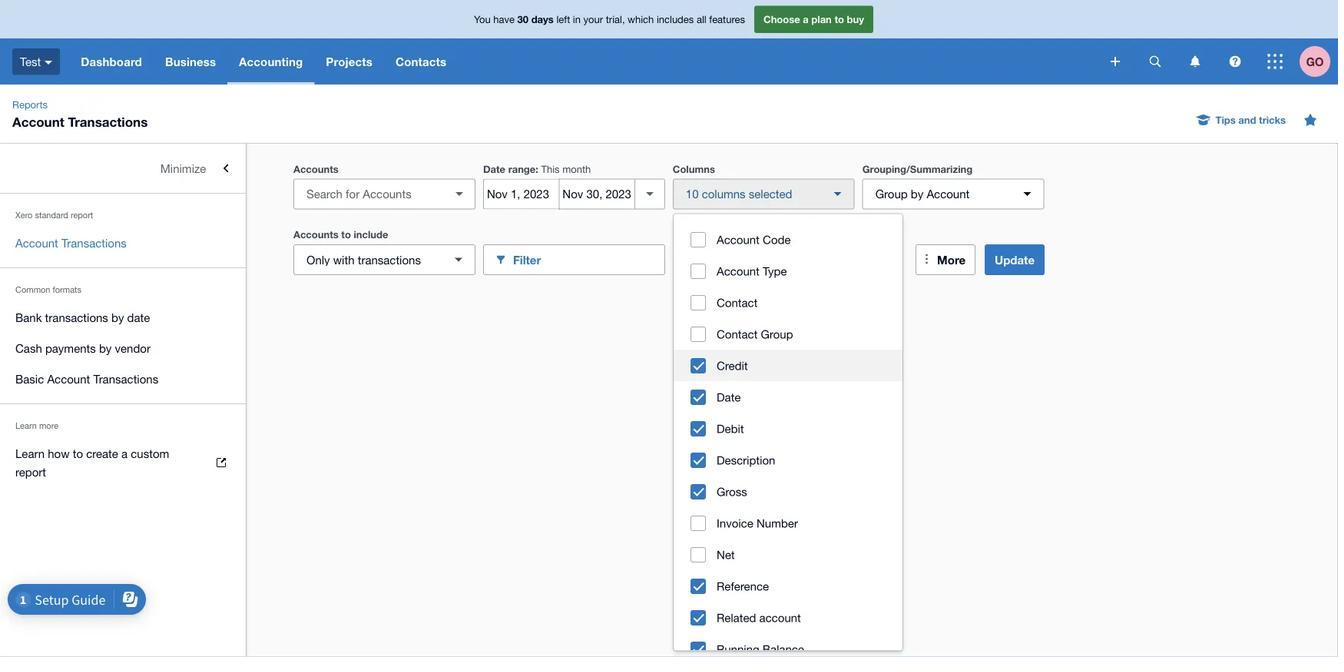 Task type: locate. For each thing, give the bounding box(es) containing it.
1 horizontal spatial date
[[717, 390, 741, 404]]

invoice number button
[[674, 507, 903, 538]]

number
[[757, 516, 798, 530]]

cash payments by vendor link
[[0, 333, 246, 364]]

Select end date field
[[560, 179, 635, 209]]

0 vertical spatial by
[[911, 187, 924, 201]]

0 vertical spatial transactions
[[358, 253, 421, 266]]

cash payments by vendor
[[15, 341, 151, 355]]

report up account transactions
[[71, 210, 93, 220]]

0 vertical spatial a
[[803, 13, 809, 25]]

your
[[584, 13, 603, 25]]

a right create
[[121, 447, 128, 460]]

0 horizontal spatial report
[[15, 465, 46, 478]]

transactions down xero standard report
[[61, 236, 127, 249]]

10
[[686, 187, 699, 201]]

accounts for accounts to include
[[294, 229, 339, 241]]

contacts button
[[384, 38, 458, 85]]

1 vertical spatial transactions
[[45, 311, 108, 324]]

0 vertical spatial group
[[876, 187, 908, 201]]

update button
[[985, 244, 1045, 275]]

learn for learn how to create a custom report
[[15, 447, 45, 460]]

group inside contact group button
[[761, 327, 794, 340]]

net
[[717, 548, 735, 561]]

list box containing account code
[[674, 214, 903, 657]]

svg image left "go"
[[1268, 54, 1284, 69]]

columns
[[673, 163, 715, 175]]

svg image
[[1268, 54, 1284, 69], [1230, 56, 1242, 67]]

list box
[[674, 214, 903, 657]]

accounts up the only
[[294, 229, 339, 241]]

vendor
[[115, 341, 151, 355]]

accounting button
[[228, 38, 315, 85]]

left
[[557, 13, 570, 25]]

account
[[12, 114, 64, 129], [927, 187, 970, 201], [717, 233, 760, 246], [15, 236, 58, 249], [717, 264, 760, 277], [47, 372, 90, 385]]

2 horizontal spatial to
[[835, 13, 845, 25]]

credit button
[[674, 349, 903, 381]]

reference
[[717, 579, 769, 593]]

list of convenience dates image
[[635, 179, 665, 209]]

transactions down include
[[358, 253, 421, 266]]

grouping/summarizing
[[863, 163, 973, 175]]

Search for Accounts text field
[[294, 179, 447, 209]]

a left plan at the top right of page
[[803, 13, 809, 25]]

account down "account code"
[[717, 264, 760, 277]]

learn inside learn how to create a custom report
[[15, 447, 45, 460]]

svg image
[[1150, 56, 1162, 67], [1191, 56, 1201, 67], [1111, 57, 1121, 66], [45, 61, 52, 64]]

group
[[876, 187, 908, 201], [761, 327, 794, 340]]

group inside group by account popup button
[[876, 187, 908, 201]]

svg image up tips and tricks button
[[1230, 56, 1242, 67]]

more
[[39, 421, 58, 431]]

to inside learn how to create a custom report
[[73, 447, 83, 460]]

group
[[674, 214, 903, 657]]

1 horizontal spatial transactions
[[358, 253, 421, 266]]

account down 'grouping/summarizing'
[[927, 187, 970, 201]]

bank transactions by date
[[15, 311, 150, 324]]

net button
[[674, 538, 903, 570]]

date left range
[[483, 163, 506, 175]]

group down 'grouping/summarizing'
[[876, 187, 908, 201]]

dashboard
[[81, 55, 142, 68]]

all
[[697, 13, 707, 25]]

by left vendor
[[99, 341, 112, 355]]

to right the how
[[73, 447, 83, 460]]

trial,
[[606, 13, 625, 25]]

to left the buy
[[835, 13, 845, 25]]

account type button
[[674, 255, 903, 286]]

balance
[[763, 642, 805, 656]]

formats
[[53, 285, 81, 295]]

account inside popup button
[[927, 187, 970, 201]]

transactions down cash payments by vendor link
[[93, 372, 158, 385]]

1 contact from the top
[[717, 296, 758, 309]]

standard
[[35, 210, 68, 220]]

0 horizontal spatial to
[[73, 447, 83, 460]]

reports link
[[6, 97, 54, 112]]

credit
[[717, 359, 748, 372]]

you have 30 days left in your trial, which includes all features
[[474, 13, 746, 25]]

projects
[[326, 55, 373, 68]]

accounts to include
[[294, 229, 389, 241]]

date
[[483, 163, 506, 175], [717, 390, 741, 404]]

contact down account type on the top right
[[717, 296, 758, 309]]

buy
[[847, 13, 865, 25]]

1 vertical spatial learn
[[15, 447, 45, 460]]

transactions inside the basic account transactions "link"
[[93, 372, 158, 385]]

learn down learn more
[[15, 447, 45, 460]]

0 vertical spatial date
[[483, 163, 506, 175]]

minimize button
[[0, 153, 246, 184]]

range
[[509, 163, 536, 175]]

go
[[1307, 55, 1325, 68]]

description button
[[674, 444, 903, 475]]

selected
[[749, 187, 793, 201]]

transactions
[[358, 253, 421, 266], [45, 311, 108, 324]]

date for date range : this month
[[483, 163, 506, 175]]

1 vertical spatial transactions
[[61, 236, 127, 249]]

date up the 'debit' in the right of the page
[[717, 390, 741, 404]]

contacts
[[396, 55, 447, 68]]

svg image inside "test" popup button
[[45, 61, 52, 64]]

contact group button
[[674, 318, 903, 349]]

accounts for accounts
[[294, 163, 339, 175]]

accounting
[[239, 55, 303, 68]]

report down learn more
[[15, 465, 46, 478]]

2 vertical spatial by
[[99, 341, 112, 355]]

1 vertical spatial a
[[121, 447, 128, 460]]

related
[[717, 611, 757, 624]]

which
[[628, 13, 654, 25]]

1 vertical spatial group
[[761, 327, 794, 340]]

banner
[[0, 0, 1339, 85]]

1 vertical spatial accounts
[[294, 229, 339, 241]]

by left "date"
[[111, 311, 124, 324]]

to left include
[[342, 229, 351, 241]]

type
[[763, 264, 787, 277]]

1 vertical spatial contact
[[717, 327, 758, 340]]

navigation containing dashboard
[[69, 38, 1101, 85]]

learn for learn more
[[15, 421, 37, 431]]

2 accounts from the top
[[294, 229, 339, 241]]

reference button
[[674, 570, 903, 601]]

accounts
[[294, 163, 339, 175], [294, 229, 339, 241]]

update
[[995, 253, 1035, 267]]

date button
[[674, 381, 903, 412]]

date inside button
[[717, 390, 741, 404]]

this
[[541, 163, 560, 175]]

filter
[[513, 253, 541, 267]]

related account
[[717, 611, 801, 624]]

2 learn from the top
[[15, 447, 45, 460]]

0 vertical spatial contact
[[717, 296, 758, 309]]

custom
[[131, 447, 169, 460]]

1 horizontal spatial to
[[342, 229, 351, 241]]

accounts up search for accounts text field at the top left of the page
[[294, 163, 339, 175]]

0 vertical spatial report
[[71, 210, 93, 220]]

you
[[474, 13, 491, 25]]

learn how to create a custom report link
[[0, 438, 246, 487]]

business button
[[154, 38, 228, 85]]

1 horizontal spatial group
[[876, 187, 908, 201]]

filter button
[[483, 244, 665, 275]]

learn more
[[15, 421, 58, 431]]

account inside button
[[717, 233, 760, 246]]

learn
[[15, 421, 37, 431], [15, 447, 45, 460]]

2 vertical spatial to
[[73, 447, 83, 460]]

navigation
[[69, 38, 1101, 85]]

transactions
[[68, 114, 148, 129], [61, 236, 127, 249], [93, 372, 158, 385]]

a inside learn how to create a custom report
[[121, 447, 128, 460]]

1 vertical spatial by
[[111, 311, 124, 324]]

account code
[[717, 233, 791, 246]]

None field
[[294, 179, 476, 209]]

transactions inside reports account transactions
[[68, 114, 148, 129]]

by down 'grouping/summarizing'
[[911, 187, 924, 201]]

0 vertical spatial accounts
[[294, 163, 339, 175]]

account down payments
[[47, 372, 90, 385]]

1 accounts from the top
[[294, 163, 339, 175]]

2 contact from the top
[[717, 327, 758, 340]]

transactions down formats
[[45, 311, 108, 324]]

go button
[[1300, 38, 1339, 85]]

0 horizontal spatial a
[[121, 447, 128, 460]]

1 vertical spatial report
[[15, 465, 46, 478]]

how
[[48, 447, 70, 460]]

0 horizontal spatial group
[[761, 327, 794, 340]]

to inside banner
[[835, 13, 845, 25]]

1 vertical spatial date
[[717, 390, 741, 404]]

month
[[563, 163, 591, 175]]

includes
[[657, 13, 694, 25]]

contact
[[717, 296, 758, 309], [717, 327, 758, 340]]

0 vertical spatial to
[[835, 13, 845, 25]]

account down reports "link"
[[12, 114, 64, 129]]

transactions up minimize button
[[68, 114, 148, 129]]

2 vertical spatial transactions
[[93, 372, 158, 385]]

have
[[494, 13, 515, 25]]

0 horizontal spatial date
[[483, 163, 506, 175]]

1 learn from the top
[[15, 421, 37, 431]]

bank
[[15, 311, 42, 324]]

learn left more
[[15, 421, 37, 431]]

group up credit button
[[761, 327, 794, 340]]

a
[[803, 13, 809, 25], [121, 447, 128, 460]]

0 vertical spatial learn
[[15, 421, 37, 431]]

account inside "link"
[[47, 372, 90, 385]]

contact up credit
[[717, 327, 758, 340]]

account up account type on the top right
[[717, 233, 760, 246]]

projects button
[[315, 38, 384, 85]]

reports account transactions
[[12, 98, 148, 129]]

0 vertical spatial transactions
[[68, 114, 148, 129]]



Task type: describe. For each thing, give the bounding box(es) containing it.
0 horizontal spatial transactions
[[45, 311, 108, 324]]

gross
[[717, 485, 748, 498]]

1 vertical spatial to
[[342, 229, 351, 241]]

group by account
[[876, 187, 970, 201]]

contact for contact
[[717, 296, 758, 309]]

1 horizontal spatial a
[[803, 13, 809, 25]]

include
[[354, 229, 389, 241]]

group containing account code
[[674, 214, 903, 657]]

create
[[86, 447, 118, 460]]

choose a plan to buy
[[764, 13, 865, 25]]

basic account transactions link
[[0, 364, 246, 394]]

tips
[[1216, 114, 1237, 126]]

transactions for reports account transactions
[[68, 114, 148, 129]]

account
[[760, 611, 801, 624]]

date
[[127, 311, 150, 324]]

account inside button
[[717, 264, 760, 277]]

tricks
[[1260, 114, 1287, 126]]

transactions inside popup button
[[358, 253, 421, 266]]

by inside popup button
[[911, 187, 924, 201]]

30
[[518, 13, 529, 25]]

1 horizontal spatial svg image
[[1268, 54, 1284, 69]]

related account button
[[674, 601, 903, 633]]

basic account transactions
[[15, 372, 158, 385]]

running balance button
[[674, 633, 903, 657]]

test button
[[0, 38, 69, 85]]

test
[[20, 55, 41, 68]]

remove from favorites image
[[1296, 105, 1327, 135]]

code
[[763, 233, 791, 246]]

description
[[717, 453, 776, 467]]

date for date
[[717, 390, 741, 404]]

tips and tricks button
[[1189, 108, 1296, 132]]

0 horizontal spatial svg image
[[1230, 56, 1242, 67]]

common
[[15, 285, 50, 295]]

features
[[710, 13, 746, 25]]

cash
[[15, 341, 42, 355]]

plan
[[812, 13, 832, 25]]

10 columns selected
[[686, 187, 793, 201]]

and
[[1239, 114, 1257, 126]]

account code button
[[674, 223, 903, 255]]

xero standard report
[[15, 210, 93, 220]]

by for date
[[111, 311, 124, 324]]

bank transactions by date link
[[0, 302, 246, 333]]

days
[[532, 13, 554, 25]]

:
[[536, 163, 539, 175]]

business
[[165, 55, 216, 68]]

Select start date field
[[484, 179, 559, 209]]

in
[[573, 13, 581, 25]]

group by account button
[[863, 179, 1045, 209]]

contact button
[[674, 286, 903, 318]]

account down xero
[[15, 236, 58, 249]]

invoice number
[[717, 516, 798, 530]]

only with transactions
[[307, 253, 421, 266]]

banner containing dashboard
[[0, 0, 1339, 85]]

report inside learn how to create a custom report
[[15, 465, 46, 478]]

running
[[717, 642, 760, 656]]

minimize
[[160, 161, 206, 175]]

more
[[938, 253, 966, 267]]

debit
[[717, 422, 744, 435]]

date range : this month
[[483, 163, 591, 175]]

dashboard link
[[69, 38, 154, 85]]

contact for contact group
[[717, 327, 758, 340]]

account inside reports account transactions
[[12, 114, 64, 129]]

1 horizontal spatial report
[[71, 210, 93, 220]]

running balance
[[717, 642, 805, 656]]

transactions inside account transactions link
[[61, 236, 127, 249]]

learn how to create a custom report
[[15, 447, 169, 478]]

transactions for basic account transactions
[[93, 372, 158, 385]]

open image
[[444, 179, 475, 209]]

tips and tricks
[[1216, 114, 1287, 126]]

with
[[333, 253, 355, 266]]

navigation inside banner
[[69, 38, 1101, 85]]

contact group
[[717, 327, 794, 340]]

only with transactions button
[[294, 244, 476, 275]]

account type
[[717, 264, 787, 277]]

by for vendor
[[99, 341, 112, 355]]

account transactions
[[15, 236, 127, 249]]

payments
[[45, 341, 96, 355]]

choose
[[764, 13, 801, 25]]



Task type: vqa. For each thing, say whether or not it's contained in the screenshot.
the middle 'Expand report group' icon
no



